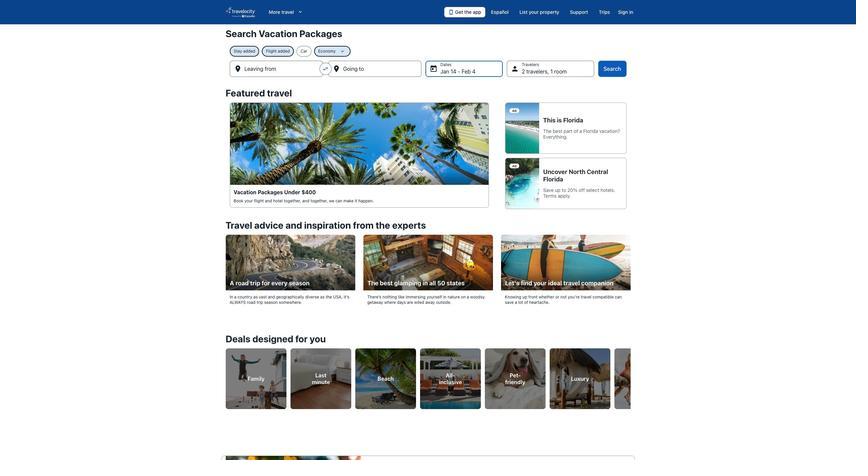 Task type: locate. For each thing, give the bounding box(es) containing it.
download the app button image
[[449, 9, 454, 15]]

travel advice and inspiration from the experts region
[[222, 216, 635, 318]]

main content
[[0, 24, 857, 461]]

featured travel region
[[222, 84, 635, 216]]



Task type: describe. For each thing, give the bounding box(es) containing it.
travelocity logo image
[[226, 7, 256, 18]]

previous image
[[222, 373, 230, 381]]

next image
[[627, 373, 635, 381]]

swap origin and destination values image
[[323, 66, 329, 72]]



